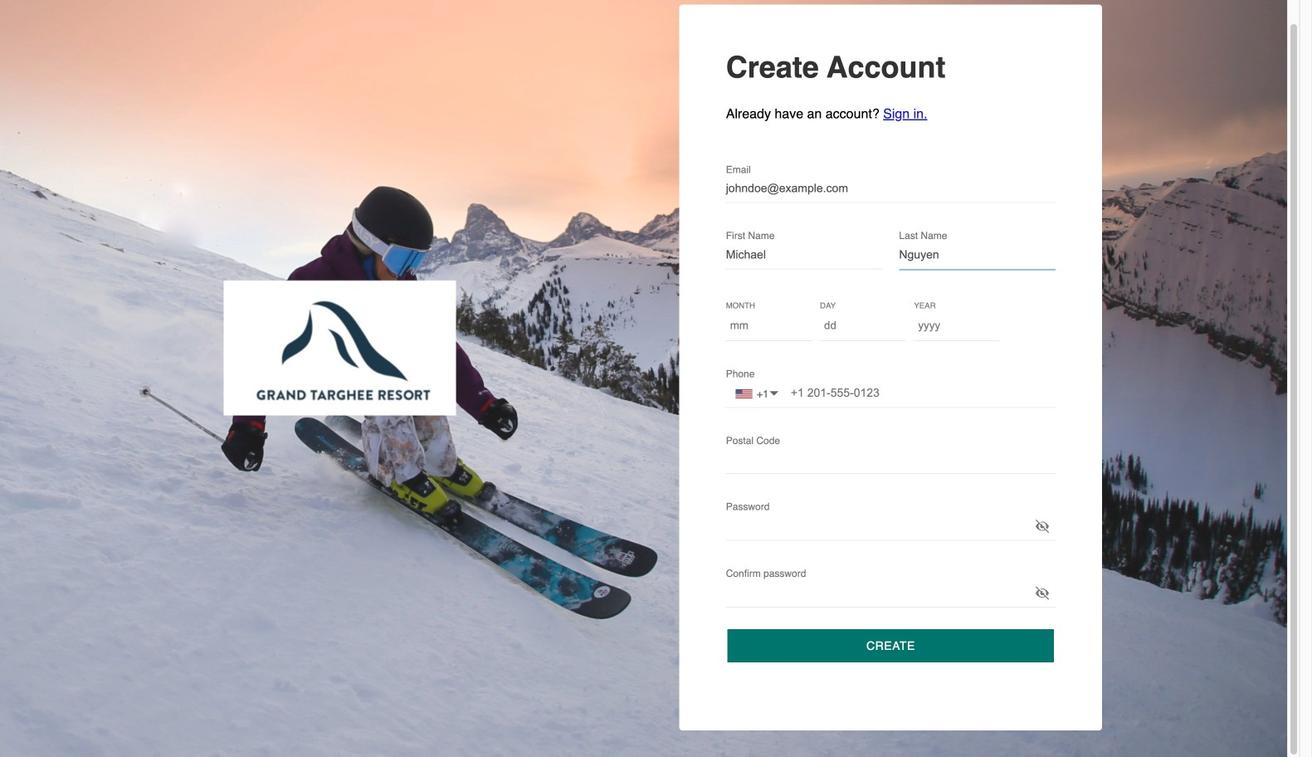 Task type: describe. For each thing, give the bounding box(es) containing it.
mm text field
[[726, 311, 812, 341]]



Task type: locate. For each thing, give the bounding box(es) containing it.
None email field
[[726, 177, 1056, 203]]

None text field
[[899, 243, 1056, 269]]

dd text field
[[820, 311, 906, 341]]

+1 201-555-0123 telephone field
[[785, 381, 1056, 407]]

None text field
[[726, 243, 883, 269], [726, 447, 1056, 474], [726, 243, 883, 269], [726, 447, 1056, 474]]

None password field
[[726, 514, 1031, 540], [726, 580, 1031, 607], [726, 514, 1031, 540], [726, 580, 1031, 607]]

yyyy text field
[[914, 311, 1000, 341]]



